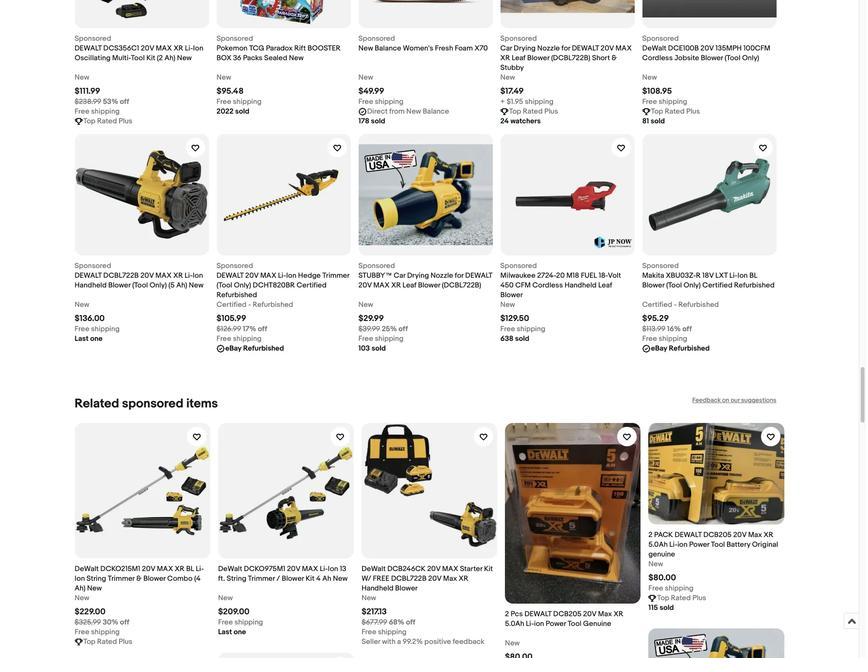Task type: describe. For each thing, give the bounding box(es) containing it.
plus for top rated plus text box underneath 53%
[[119, 117, 132, 126]]

max inside sponsored stubby™ car drying nozzle for dewalt 20v max xr leaf blower (dcbl722b)
[[374, 281, 390, 290]]

car inside sponsored car drying nozzle for dewalt 20v max xr leaf blower (dcbl722b) short & stubby new $17.49 + $1.95 shipping
[[501, 44, 512, 53]]

shipping inside 'new $136.00 free shipping last one'
[[91, 325, 120, 334]]

free inside "new $209.00 free shipping last one"
[[218, 618, 233, 628]]

new $95.48 free shipping 2022 sold
[[217, 73, 262, 116]]

free inside 2 pack dewalt dcb205 20v max xr 5.0ah li-ion power tool battery original genuine new $80.00 free shipping
[[649, 585, 664, 594]]

one for $209.00
[[234, 628, 246, 637]]

$217.13 text field
[[362, 608, 387, 618]]

sold inside sponsored milwaukee 2724-20 m18 fuel 18-volt 450 cfm cordless handheld leaf blower new $129.50 free shipping 638 sold
[[515, 334, 530, 344]]

new inside sponsored pokemon tcg paradox rift booster box 36 packs sealed new
[[289, 53, 304, 63]]

/
[[277, 575, 280, 584]]

rated for top rated plus text box underneath 30%
[[97, 638, 117, 647]]

dcko975m1
[[244, 565, 285, 574]]

ft.
[[218, 575, 225, 584]]

new inside "new $95.48 free shipping 2022 sold"
[[217, 73, 231, 82]]

box
[[217, 53, 232, 63]]

seller
[[362, 638, 381, 647]]

top rated plus up watchers
[[509, 107, 558, 116]]

$129.50 text field
[[501, 314, 529, 324]]

a
[[397, 638, 401, 647]]

new text field for $95.48
[[217, 73, 231, 83]]

rift
[[294, 44, 306, 53]]

top down $1.95 on the top right of the page
[[509, 107, 521, 116]]

blower inside dewalt dcko975m1 20v max li-ion 13 ft. string trimmer / blower kit 4 ah new
[[282, 575, 304, 584]]

new $49.99 free shipping
[[359, 73, 404, 106]]

24
[[501, 117, 509, 126]]

free inside sponsored milwaukee 2724-20 m18 fuel 18-volt 450 cfm cordless handheld leaf blower new $129.50 free shipping 638 sold
[[501, 325, 515, 334]]

sponsored dewalt dce100b 20v 135mph 100cfm cordless jobsite blower (tool only)
[[643, 34, 771, 63]]

sponsored text field for $111.99
[[75, 34, 111, 44]]

$111.99 text field
[[75, 86, 100, 96]]

new text field for $129.50
[[501, 300, 515, 310]]

free shipping text field for dewalt dcko215m1 20v max xr bl li- ion string trimmer & blower combo (4 ah) new new $229.00 $325.99 30% off free shipping
[[75, 628, 120, 638]]

new text field for $136.00
[[75, 300, 89, 310]]

lxt
[[716, 271, 728, 280]]

feedback on our suggestions
[[693, 397, 777, 404]]

$105.99 text field
[[217, 314, 246, 324]]

off inside new $111.99 $238.99 53% off free shipping
[[120, 97, 129, 106]]

sponsored text field for $29.99
[[359, 261, 395, 271]]

certified down the hedge
[[297, 281, 327, 290]]

2022
[[217, 107, 234, 116]]

from
[[389, 107, 405, 116]]

top inside text field
[[658, 594, 670, 604]]

previous price $39.99 25% off text field
[[359, 325, 408, 334]]

ion for 2 pcs dewalt dcb205  20v max xr 5.0ah li-ion power tool genuine
[[534, 620, 544, 629]]

off inside new $29.99 $39.99 25% off free shipping 103 sold
[[399, 325, 408, 334]]

sponsored milwaukee 2724-20 m18 fuel 18-volt 450 cfm cordless handheld leaf blower new $129.50 free shipping 638 sold
[[501, 261, 621, 344]]

trimmer for dewalt dcko215m1 20v max xr bl li- ion string trimmer & blower combo (4 ah) new new $229.00 $325.99 30% off free shipping
[[108, 575, 135, 584]]

pcs
[[511, 610, 523, 619]]

$113.99
[[643, 325, 666, 334]]

$136.00
[[75, 314, 105, 324]]

kit inside dewalt dcb246ck 20v max starter kit w/ free dcbl722b 20v max xr handheld blower new $217.13 $677.99 68% off free shipping seller with a 99.2% positive feedback
[[484, 565, 493, 574]]

dewalt dcko975m1 20v max li-ion 13 ft. string trimmer / blower kit 4 ah new
[[218, 565, 348, 584]]

li- inside sponsored makita xbu03z-r 18v lxt li-ion bl blower (tool only) certified refurbished
[[730, 271, 738, 280]]

638 sold text field
[[501, 334, 530, 344]]

Top Rated Plus text field
[[658, 594, 707, 604]]

drying inside sponsored stubby™ car drying nozzle for dewalt 20v max xr leaf blower (dcbl722b)
[[407, 271, 429, 280]]

free inside "new $95.48 free shipping 2022 sold"
[[217, 97, 231, 106]]

$325.99
[[75, 618, 101, 628]]

volt
[[608, 271, 621, 280]]

sponsored text field for $108.95
[[643, 34, 679, 44]]

(tool inside sponsored dewalt dce100b 20v 135mph 100cfm cordless jobsite blower (tool only)
[[725, 53, 741, 63]]

tool for 2 pack dewalt dcb205 20v max xr 5.0ah li-ion power tool battery original genuine new $80.00 free shipping
[[711, 541, 725, 550]]

2 pcs dewalt dcb205  20v max xr 5.0ah li-ion power tool genuine
[[505, 610, 624, 629]]

max inside sponsored car drying nozzle for dewalt 20v max xr leaf blower (dcbl722b) short & stubby new $17.49 + $1.95 shipping
[[616, 44, 632, 53]]

our
[[731, 397, 740, 404]]

top rated plus text field down 30%
[[83, 638, 132, 648]]

free shipping text field down $126.99
[[217, 334, 262, 344]]

new inside "new $49.99 free shipping"
[[359, 73, 373, 82]]

& inside dewalt dcko215m1 20v max xr bl li- ion string trimmer & blower combo (4 ah) new new $229.00 $325.99 30% off free shipping
[[136, 575, 142, 584]]

car inside sponsored stubby™ car drying nozzle for dewalt 20v max xr leaf blower (dcbl722b)
[[394, 271, 406, 280]]

dewalt inside sponsored car drying nozzle for dewalt 20v max xr leaf blower (dcbl722b) short & stubby new $17.49 + $1.95 shipping
[[572, 44, 599, 53]]

original
[[752, 541, 779, 550]]

nozzle inside sponsored car drying nozzle for dewalt 20v max xr leaf blower (dcbl722b) short & stubby new $17.49 + $1.95 shipping
[[538, 44, 560, 53]]

feedback on our suggestions link
[[693, 397, 777, 404]]

last one text field inside group
[[218, 628, 246, 638]]

sold right 81
[[651, 117, 665, 126]]

only) inside sponsored dewalt dcbl722b 20v max xr li-ion handheld blower (tool only) (5 ah) new
[[150, 281, 167, 290]]

(4
[[194, 575, 201, 584]]

kit inside sponsored dewalt dcs356c1 20v max xr li-ion oscillating multi-tool kit (2 ah) new
[[146, 53, 155, 63]]

new up $229.00
[[87, 584, 102, 594]]

free shipping text field down $80.00
[[649, 585, 694, 594]]

68%
[[389, 618, 405, 628]]

xr inside 2 pcs dewalt dcb205  20v max xr 5.0ah li-ion power tool genuine
[[614, 610, 624, 619]]

new inside sponsored dewalt dcs356c1 20v max xr li-ion oscillating multi-tool kit (2 ah) new
[[177, 53, 192, 63]]

foam
[[455, 44, 473, 53]]

leaf inside sponsored milwaukee 2724-20 m18 fuel 18-volt 450 cfm cordless handheld leaf blower new $129.50 free shipping 638 sold
[[599, 281, 612, 290]]

new text field for $217.13
[[362, 594, 376, 604]]

tool inside sponsored dewalt dcs356c1 20v max xr li-ion oscillating multi-tool kit (2 ah) new
[[131, 53, 145, 63]]

cfm
[[516, 281, 531, 290]]

free shipping text field down $49.99
[[359, 97, 404, 107]]

- inside sponsored dewalt 20v max li-ion hedge trimmer (tool only) dcht820br certified refurbished certified - refurbished $105.99 $126.99 17% off free shipping
[[248, 300, 251, 310]]

only) inside sponsored dewalt 20v max li-ion hedge trimmer (tool only) dcht820br certified refurbished certified - refurbished $105.99 $126.99 17% off free shipping
[[234, 281, 251, 290]]

25%
[[382, 325, 397, 334]]

new text field for $49.99
[[359, 73, 373, 83]]

Direct from New Balance text field
[[367, 107, 449, 117]]

sponsored pokemon tcg paradox rift booster box 36 packs sealed new
[[217, 34, 341, 63]]

81 sold text field
[[643, 117, 665, 126]]

$129.50
[[501, 314, 529, 324]]

rated for top rated plus text box underneath 53%
[[97, 117, 117, 126]]

max for 2 pack dewalt dcb205 20v max xr 5.0ah li-ion power tool battery original genuine new $80.00 free shipping
[[749, 531, 762, 540]]

53%
[[103, 97, 118, 106]]

previous price $677.99 68% off text field
[[362, 618, 416, 628]]

leaf inside sponsored stubby™ car drying nozzle for dewalt 20v max xr leaf blower (dcbl722b)
[[403, 281, 417, 290]]

certified inside certified - refurbished $95.29 $113.99 16% off free shipping
[[643, 300, 673, 310]]

handheld inside sponsored dewalt dcbl722b 20v max xr li-ion handheld blower (tool only) (5 ah) new
[[75, 281, 107, 290]]

cordless inside sponsored dewalt dce100b 20v 135mph 100cfm cordless jobsite blower (tool only)
[[643, 53, 673, 63]]

top down $238.99
[[83, 117, 96, 126]]

$209.00
[[218, 608, 250, 618]]

shipping inside "new $95.48 free shipping 2022 sold"
[[233, 97, 262, 106]]

178
[[359, 117, 370, 126]]

xr inside 2 pack dewalt dcb205 20v max xr 5.0ah li-ion power tool battery original genuine new $80.00 free shipping
[[764, 531, 774, 540]]

string for dewalt dcko215m1 20v max xr bl li- ion string trimmer & blower combo (4 ah) new new $229.00 $325.99 30% off free shipping
[[87, 575, 106, 584]]

sponsored dewalt 20v max li-ion hedge trimmer (tool only) dcht820br certified refurbished certified - refurbished $105.99 $126.99 17% off free shipping
[[217, 261, 350, 344]]

one for $136.00
[[90, 334, 103, 344]]

top rated plus text field down new $108.95 free shipping
[[651, 107, 700, 117]]

string for dewalt dcko975m1 20v max li-ion 13 ft. string trimmer / blower kit 4 ah new
[[227, 575, 246, 584]]

free
[[373, 575, 390, 584]]

top up 81 sold
[[651, 107, 663, 116]]

$677.99
[[362, 618, 387, 628]]

packs
[[243, 53, 263, 63]]

top down $325.99
[[83, 638, 96, 647]]

watchers
[[511, 117, 541, 126]]

135mph
[[716, 44, 742, 53]]

stubby
[[501, 63, 524, 72]]

sponsored for $105.99
[[217, 261, 253, 271]]

4
[[316, 575, 321, 584]]

stubby™
[[359, 271, 392, 280]]

free shipping text field down $209.00
[[218, 618, 263, 628]]

li- inside sponsored dewalt dcs356c1 20v max xr li-ion oscillating multi-tool kit (2 ah) new
[[185, 44, 193, 53]]

shipping inside 2 pack dewalt dcb205 20v max xr 5.0ah li-ion power tool battery original genuine new $80.00 free shipping
[[665, 585, 694, 594]]

$238.99
[[75, 97, 101, 106]]

dewalt dcko215m1 20v max xr bl li- ion string trimmer & blower combo (4 ah) new new $229.00 $325.99 30% off free shipping
[[75, 565, 204, 637]]

li- inside 2 pack dewalt dcb205 20v max xr 5.0ah li-ion power tool battery original genuine new $80.00 free shipping
[[670, 541, 678, 550]]

20v inside 2 pack dewalt dcb205 20v max xr 5.0ah li-ion power tool battery original genuine new $80.00 free shipping
[[734, 531, 747, 540]]

20v inside dewalt dcko215m1 20v max xr bl li- ion string trimmer & blower combo (4 ah) new new $229.00 $325.99 30% off free shipping
[[142, 565, 155, 574]]

Seller with a 99.2% positive feedback text field
[[362, 638, 485, 648]]

+
[[501, 97, 505, 106]]

$111.99
[[75, 86, 100, 96]]

booster
[[308, 44, 341, 53]]

sponsored text field for $136.00
[[75, 261, 111, 271]]

dcko215m1
[[100, 565, 140, 574]]

shipping inside sponsored milwaukee 2724-20 m18 fuel 18-volt 450 cfm cordless handheld leaf blower new $129.50 free shipping 638 sold
[[517, 325, 546, 334]]

top rated plus up 81 sold
[[651, 107, 700, 116]]

sponsored text field for $95.29
[[643, 261, 679, 271]]

related sponsored items
[[75, 397, 218, 412]]

blower inside dewalt dcko215m1 20v max xr bl li- ion string trimmer & blower combo (4 ah) new new $229.00 $325.99 30% off free shipping
[[143, 575, 166, 584]]

ebay for $105.99
[[225, 344, 242, 353]]

new text field for $17.49
[[501, 73, 515, 83]]

ah) for (5
[[176, 281, 187, 290]]

99.2%
[[403, 638, 423, 647]]

women's
[[403, 44, 434, 53]]

free inside certified - refurbished $95.29 $113.99 16% off free shipping
[[643, 334, 657, 344]]

$126.99
[[217, 325, 241, 334]]

previous price $238.99 53% off text field
[[75, 97, 129, 107]]

free shipping text field down 25%
[[359, 334, 404, 344]]

oscillating
[[75, 53, 111, 63]]

free shipping text field for sponsored pokemon tcg paradox rift booster box 36 packs sealed new
[[217, 97, 262, 107]]

blower inside dewalt dcb246ck 20v max starter kit w/ free dcbl722b 20v max xr handheld blower new $217.13 $677.99 68% off free shipping seller with a 99.2% positive feedback
[[395, 584, 418, 594]]

new down "pcs"
[[505, 639, 520, 649]]

2 for 2 pcs dewalt dcb205  20v max xr 5.0ah li-ion power tool genuine
[[505, 610, 509, 619]]

$136.00 text field
[[75, 314, 105, 324]]

top rated plus text field down 53%
[[83, 117, 132, 126]]

rated for top rated plus text field
[[671, 594, 691, 604]]

max inside dewalt dcb246ck 20v max starter kit w/ free dcbl722b 20v max xr handheld blower new $217.13 $677.99 68% off free shipping seller with a 99.2% positive feedback
[[442, 565, 459, 574]]

dewalt for dewalt dcko215m1 20v max xr bl li- ion string trimmer & blower combo (4 ah) new new $229.00 $325.99 30% off free shipping
[[75, 565, 99, 574]]

$95.48 text field
[[217, 86, 244, 96]]

sponsored text field for $105.99
[[217, 261, 253, 271]]

20v inside sponsored dewalt dcbl722b 20v max xr li-ion handheld blower (tool only) (5 ah) new
[[141, 271, 154, 280]]

ah) inside dewalt dcko215m1 20v max xr bl li- ion string trimmer & blower combo (4 ah) new new $229.00 $325.99 30% off free shipping
[[75, 584, 86, 594]]

20v inside sponsored dewalt 20v max li-ion hedge trimmer (tool only) dcht820br certified refurbished certified - refurbished $105.99 $126.99 17% off free shipping
[[245, 271, 259, 280]]

shipping inside sponsored car drying nozzle for dewalt 20v max xr leaf blower (dcbl722b) short & stubby new $17.49 + $1.95 shipping
[[525, 97, 554, 106]]

5.0ah for 2 pack dewalt dcb205 20v max xr 5.0ah li-ion power tool battery original genuine new $80.00 free shipping
[[649, 541, 668, 550]]

ah
[[322, 575, 331, 584]]

$108.95 text field
[[643, 86, 672, 96]]

max for 2 pcs dewalt dcb205  20v max xr 5.0ah li-ion power tool genuine
[[598, 610, 612, 619]]

178 sold text field
[[359, 117, 385, 126]]

+ $1.95 shipping text field
[[501, 97, 554, 107]]

2724-
[[537, 271, 556, 280]]

xr inside dewalt dcb246ck 20v max starter kit w/ free dcbl722b 20v max xr handheld blower new $217.13 $677.99 68% off free shipping seller with a 99.2% positive feedback
[[459, 575, 469, 584]]

li- inside 2 pcs dewalt dcb205  20v max xr 5.0ah li-ion power tool genuine
[[526, 620, 534, 629]]

dcs356c1
[[103, 44, 139, 53]]

free shipping text field for dewalt dcb246ck 20v max starter kit w/ free dcbl722b 20v max xr handheld blower new $217.13 $677.99 68% off free shipping seller with a 99.2% positive feedback
[[362, 628, 407, 638]]

new text field for $108.95
[[643, 73, 657, 83]]

top rated plus text field down $1.95 on the top right of the page
[[509, 107, 558, 117]]

sponsored inside sponsored pokemon tcg paradox rift booster box 36 packs sealed new
[[217, 34, 253, 43]]

sponsored text field for $17.49
[[501, 34, 537, 44]]

free shipping text field down 16%
[[643, 334, 688, 344]]

20
[[556, 271, 565, 280]]

sold inside new $29.99 $39.99 25% off free shipping 103 sold
[[372, 344, 386, 353]]

sponsored text field for $129.50
[[501, 261, 537, 271]]

xr inside dewalt dcko215m1 20v max xr bl li- ion string trimmer & blower combo (4 ah) new new $229.00 $325.99 30% off free shipping
[[175, 565, 185, 574]]

sold inside "text field"
[[371, 117, 385, 126]]

(2
[[157, 53, 163, 63]]

115 sold text field
[[649, 604, 674, 614]]

combo
[[167, 575, 193, 584]]

top rated plus down 53%
[[83, 117, 132, 126]]

short
[[592, 53, 610, 63]]

$95.48
[[217, 86, 244, 96]]

new inside sponsored car drying nozzle for dewalt 20v max xr leaf blower (dcbl722b) short & stubby new $17.49 + $1.95 shipping
[[501, 73, 515, 82]]

free inside dewalt dcb246ck 20v max starter kit w/ free dcbl722b 20v max xr handheld blower new $217.13 $677.99 68% off free shipping seller with a 99.2% positive feedback
[[362, 628, 377, 637]]

sponsored for $17.49
[[501, 34, 537, 43]]

sponsored dewalt dcs356c1 20v max xr li-ion oscillating multi-tool kit (2 ah) new
[[75, 34, 203, 63]]

for inside sponsored car drying nozzle for dewalt 20v max xr leaf blower (dcbl722b) short & stubby new $17.49 + $1.95 shipping
[[562, 44, 571, 53]]

max inside sponsored dewalt dcs356c1 20v max xr li-ion oscillating multi-tool kit (2 ah) new
[[156, 44, 172, 53]]

certified up $105.99 text field
[[217, 300, 247, 310]]

list containing $111.99
[[75, 0, 785, 369]]

ion for sponsored dewalt dcs356c1 20v max xr li-ion oscillating multi-tool kit (2 ah) new
[[193, 44, 203, 53]]

ion inside sponsored dewalt 20v max li-ion hedge trimmer (tool only) dcht820br certified refurbished certified - refurbished $105.99 $126.99 17% off free shipping
[[286, 271, 297, 280]]

items
[[186, 397, 218, 412]]

bl inside dewalt dcko215m1 20v max xr bl li- ion string trimmer & blower combo (4 ah) new new $229.00 $325.99 30% off free shipping
[[186, 565, 194, 574]]

balance inside text box
[[423, 107, 449, 116]]

off inside dewalt dcko215m1 20v max xr bl li- ion string trimmer & blower combo (4 ah) new new $229.00 $325.99 30% off free shipping
[[120, 618, 129, 628]]

new $108.95 free shipping
[[643, 73, 688, 106]]

rated for top rated plus text box underneath new $108.95 free shipping
[[665, 107, 685, 116]]

ebay refurbished for $95.29
[[651, 344, 710, 353]]

sponsored inside sponsored milwaukee 2724-20 m18 fuel 18-volt 450 cfm cordless handheld leaf blower new $129.50 free shipping 638 sold
[[501, 261, 537, 271]]

new inside sponsored milwaukee 2724-20 m18 fuel 18-volt 450 cfm cordless handheld leaf blower new $129.50 free shipping 638 sold
[[501, 300, 515, 310]]

$95.29 text field
[[643, 314, 669, 324]]

$39.99
[[359, 325, 380, 334]]

blower inside sponsored car drying nozzle for dewalt 20v max xr leaf blower (dcbl722b) short & stubby new $17.49 + $1.95 shipping
[[527, 53, 550, 63]]



Task type: locate. For each thing, give the bounding box(es) containing it.
(tool inside sponsored dewalt dcbl722b 20v max xr li-ion handheld blower (tool only) (5 ah) new
[[132, 281, 148, 290]]

1 horizontal spatial certified - refurbished text field
[[643, 300, 719, 310]]

certified - refurbished text field up 16%
[[643, 300, 719, 310]]

1 vertical spatial last one text field
[[218, 628, 246, 638]]

1 horizontal spatial ebay
[[651, 344, 668, 353]]

dewalt up oscillating
[[75, 44, 102, 53]]

0 vertical spatial balance
[[375, 44, 401, 53]]

(tool inside sponsored dewalt 20v max li-ion hedge trimmer (tool only) dcht820br certified refurbished certified - refurbished $105.99 $126.99 17% off free shipping
[[217, 281, 232, 290]]

0 vertical spatial ion
[[678, 541, 688, 550]]

1 horizontal spatial 2
[[649, 531, 653, 540]]

bl
[[750, 271, 758, 280], [186, 565, 194, 574]]

new text field up $49.99
[[359, 73, 373, 83]]

$105.99
[[217, 314, 246, 324]]

cordless down dce100b
[[643, 53, 673, 63]]

kit right starter
[[484, 565, 493, 574]]

0 horizontal spatial kit
[[146, 53, 155, 63]]

24 watchers text field
[[501, 117, 541, 126]]

bl up (4
[[186, 565, 194, 574]]

suggestions
[[742, 397, 777, 404]]

new up $217.13 text box
[[362, 594, 376, 603]]

dewalt up $136.00 text field in the top left of the page
[[75, 271, 102, 280]]

dewalt for dewalt dcko975m1 20v max li-ion 13 ft. string trimmer / blower kit 4 ah new
[[218, 565, 242, 574]]

1 ebay from the left
[[225, 344, 242, 353]]

shipping down $209.00
[[235, 618, 263, 628]]

trimmer
[[323, 271, 350, 280], [108, 575, 135, 584], [248, 575, 275, 584]]

0 vertical spatial for
[[562, 44, 571, 53]]

shipping inside new $108.95 free shipping
[[659, 97, 688, 106]]

- up 16%
[[674, 300, 677, 310]]

$209.00 text field
[[218, 608, 250, 618]]

new up $136.00 text field in the top left of the page
[[75, 300, 89, 310]]

off right 68%
[[406, 618, 416, 628]]

list
[[75, 0, 785, 369]]

1 ebay refurbished text field from the left
[[225, 344, 284, 354]]

off inside sponsored dewalt 20v max li-ion hedge trimmer (tool only) dcht820br certified refurbished certified - refurbished $105.99 $126.99 17% off free shipping
[[258, 325, 267, 334]]

new text field for $80.00
[[649, 560, 664, 570]]

0 horizontal spatial car
[[394, 271, 406, 280]]

1 horizontal spatial last
[[218, 628, 232, 637]]

free shipping text field down $129.50 text box
[[501, 325, 546, 334]]

sponsored dewalt dcbl722b 20v max xr li-ion handheld blower (tool only) (5 ah) new
[[75, 261, 204, 290]]

1 vertical spatial one
[[234, 628, 246, 637]]

1 horizontal spatial balance
[[423, 107, 449, 116]]

rated up 115 sold
[[671, 594, 691, 604]]

new inside new $108.95 free shipping
[[643, 73, 657, 82]]

ah) up the $229.00 text field on the left bottom
[[75, 584, 86, 594]]

20v inside sponsored dewalt dce100b 20v 135mph 100cfm cordless jobsite blower (tool only)
[[701, 44, 714, 53]]

free up 638
[[501, 325, 515, 334]]

plus inside text field
[[693, 594, 707, 604]]

1 vertical spatial 2
[[505, 610, 509, 619]]

tool left battery
[[711, 541, 725, 550]]

new right booster
[[359, 44, 373, 53]]

2 vertical spatial tool
[[568, 620, 582, 629]]

dcb205 for 2 pack dewalt dcb205 20v max xr 5.0ah li-ion power tool battery original genuine new $80.00 free shipping
[[704, 531, 732, 540]]

shipping up watchers
[[525, 97, 554, 106]]

1 horizontal spatial (dcbl722b)
[[551, 53, 591, 63]]

new inside 2 pack dewalt dcb205 20v max xr 5.0ah li-ion power tool battery original genuine new $80.00 free shipping
[[649, 560, 664, 569]]

0 horizontal spatial (dcbl722b)
[[442, 281, 482, 290]]

only) down the 100cfm
[[742, 53, 760, 63]]

new text field for $229.00
[[75, 594, 89, 604]]

shipping inside dewalt dcko215m1 20v max xr bl li- ion string trimmer & blower combo (4 ah) new new $229.00 $325.99 30% off free shipping
[[91, 628, 120, 637]]

0 horizontal spatial for
[[455, 271, 464, 280]]

1 vertical spatial car
[[394, 271, 406, 280]]

dewalt inside 2 pcs dewalt dcb205  20v max xr 5.0ah li-ion power tool genuine
[[525, 610, 552, 619]]

top rated plus down 30%
[[83, 638, 132, 647]]

shipping inside sponsored dewalt 20v max li-ion hedge trimmer (tool only) dcht820br certified refurbished certified - refurbished $105.99 $126.99 17% off free shipping
[[233, 334, 262, 344]]

power for 2 pcs dewalt dcb205  20v max xr 5.0ah li-ion power tool genuine
[[546, 620, 566, 629]]

sponsored for $108.95
[[643, 34, 679, 43]]

0 horizontal spatial ion
[[534, 620, 544, 629]]

jobsite
[[675, 53, 699, 63]]

$49.99
[[359, 86, 384, 96]]

sponsored for $29.99
[[359, 261, 395, 271]]

last one text field inside list
[[75, 334, 103, 344]]

r
[[696, 271, 701, 280]]

w/
[[362, 575, 371, 584]]

Sponsored text field
[[359, 34, 395, 44], [501, 34, 537, 44], [359, 261, 395, 271], [501, 261, 537, 271]]

nozzle
[[538, 44, 560, 53], [431, 271, 453, 280]]

shipping up 2022 sold text box on the left of the page
[[233, 97, 262, 106]]

blower inside sponsored makita xbu03z-r 18v lxt li-ion bl blower (tool only) certified refurbished
[[643, 281, 665, 290]]

0 horizontal spatial certified - refurbished text field
[[217, 300, 293, 310]]

sold right 103
[[372, 344, 386, 353]]

free inside dewalt dcko215m1 20v max xr bl li- ion string trimmer & blower combo (4 ah) new new $229.00 $325.99 30% off free shipping
[[75, 628, 89, 637]]

1 ebay refurbished from the left
[[225, 344, 284, 353]]

1 vertical spatial tool
[[711, 541, 725, 550]]

ah)
[[165, 53, 176, 63], [176, 281, 187, 290], [75, 584, 86, 594]]

1 horizontal spatial dcb205
[[704, 531, 732, 540]]

starter
[[460, 565, 483, 574]]

last down $209.00 text field
[[218, 628, 232, 637]]

1 horizontal spatial leaf
[[512, 53, 526, 63]]

(tool down xbu03z-
[[666, 281, 682, 290]]

2 vertical spatial ah)
[[75, 584, 86, 594]]

1 horizontal spatial ebay refurbished
[[651, 344, 710, 353]]

5.0ah inside 2 pack dewalt dcb205 20v max xr 5.0ah li-ion power tool battery original genuine new $80.00 free shipping
[[649, 541, 668, 550]]

new down rift
[[289, 53, 304, 63]]

ah) inside sponsored dewalt dcs356c1 20v max xr li-ion oscillating multi-tool kit (2 ah) new
[[165, 53, 176, 63]]

ion for dewalt dcko215m1 20v max xr bl li- ion string trimmer & blower combo (4 ah) new new $229.00 $325.99 30% off free shipping
[[75, 575, 85, 584]]

2 ebay from the left
[[651, 344, 668, 353]]

battery
[[727, 541, 751, 550]]

1 vertical spatial nozzle
[[431, 271, 453, 280]]

2 left "pcs"
[[505, 610, 509, 619]]

bl inside sponsored makita xbu03z-r 18v lxt li-ion bl blower (tool only) certified refurbished
[[750, 271, 758, 280]]

1 certified - refurbished text field from the left
[[217, 300, 293, 310]]

shipping down 53%
[[91, 107, 120, 116]]

plus for top rated plus text field
[[693, 594, 707, 604]]

Free shipping text field
[[217, 97, 262, 107], [75, 325, 120, 334], [217, 334, 262, 344], [359, 334, 404, 344], [75, 628, 120, 638], [362, 628, 407, 638]]

2 certified - refurbished text field from the left
[[643, 300, 719, 310]]

0 vertical spatial max
[[749, 531, 762, 540]]

20v inside sponsored dewalt dcs356c1 20v max xr li-ion oscillating multi-tool kit (2 ah) new
[[141, 44, 154, 53]]

ion inside 2 pcs dewalt dcb205  20v max xr 5.0ah li-ion power tool genuine
[[534, 620, 544, 629]]

81
[[643, 117, 649, 126]]

drying
[[514, 44, 536, 53], [407, 271, 429, 280]]

shipping inside new $29.99 $39.99 25% off free shipping 103 sold
[[375, 334, 404, 344]]

last for $136.00
[[75, 334, 89, 344]]

0 vertical spatial bl
[[750, 271, 758, 280]]

New text field
[[75, 73, 89, 83], [359, 73, 373, 83], [643, 73, 657, 83], [649, 560, 664, 570], [75, 594, 89, 604], [218, 594, 233, 604], [362, 594, 376, 604], [505, 639, 520, 649]]

0 horizontal spatial cordless
[[533, 281, 563, 290]]

$29.99 text field
[[359, 314, 384, 324]]

ebay refurbished text field for $105.99
[[225, 344, 284, 354]]

feedback
[[693, 397, 721, 404]]

previous price $113.99 16% off text field
[[643, 325, 692, 334]]

new text field up "$108.95" text box
[[643, 73, 657, 83]]

ion for sponsored makita xbu03z-r 18v lxt li-ion bl blower (tool only) certified refurbished
[[738, 271, 748, 280]]

0 horizontal spatial bl
[[186, 565, 194, 574]]

ebay refurbished text field for $95.29
[[651, 344, 710, 354]]

drying right stubby™
[[407, 271, 429, 280]]

feedback
[[453, 638, 485, 647]]

sponsored new balance women's fresh foam x70
[[359, 34, 488, 53]]

with
[[382, 638, 396, 647]]

ebay refurbished text field down 16%
[[651, 344, 710, 354]]

(tool up $105.99
[[217, 281, 232, 290]]

max inside sponsored dewalt 20v max li-ion hedge trimmer (tool only) dcht820br certified refurbished certified - refurbished $105.99 $126.99 17% off free shipping
[[260, 271, 277, 280]]

1 horizontal spatial handheld
[[362, 584, 394, 594]]

dcbl722b inside dewalt dcb246ck 20v max starter kit w/ free dcbl722b 20v max xr handheld blower new $217.13 $677.99 68% off free shipping seller with a 99.2% positive feedback
[[391, 575, 427, 584]]

1 string from the left
[[87, 575, 106, 584]]

$80.00 text field
[[649, 574, 676, 584]]

ion for 2 pack dewalt dcb205 20v max xr 5.0ah li-ion power tool battery original genuine new $80.00 free shipping
[[678, 541, 688, 550]]

drying inside sponsored car drying nozzle for dewalt 20v max xr leaf blower (dcbl722b) short & stubby new $17.49 + $1.95 shipping
[[514, 44, 536, 53]]

trimmer down "dcko215m1"
[[108, 575, 135, 584]]

max inside 2 pcs dewalt dcb205  20v max xr 5.0ah li-ion power tool genuine
[[598, 610, 612, 619]]

1 vertical spatial cordless
[[533, 281, 563, 290]]

0 horizontal spatial string
[[87, 575, 106, 584]]

2 horizontal spatial ah)
[[176, 281, 187, 290]]

0 horizontal spatial balance
[[375, 44, 401, 53]]

xr inside sponsored car drying nozzle for dewalt 20v max xr leaf blower (dcbl722b) short & stubby new $17.49 + $1.95 shipping
[[501, 53, 510, 63]]

last one text field down $136.00 text field in the top left of the page
[[75, 334, 103, 344]]

$95.29
[[643, 314, 669, 324]]

max inside sponsored dewalt dcbl722b 20v max xr li-ion handheld blower (tool only) (5 ah) new
[[155, 271, 172, 280]]

ah) inside sponsored dewalt dcbl722b 20v max xr li-ion handheld blower (tool only) (5 ah) new
[[176, 281, 187, 290]]

0 horizontal spatial power
[[546, 620, 566, 629]]

sponsored inside sponsored new balance women's fresh foam x70
[[359, 34, 395, 43]]

$80.00
[[649, 574, 676, 584]]

ebay for $95.29
[[651, 344, 668, 353]]

103 sold text field
[[359, 344, 386, 354]]

2 horizontal spatial max
[[749, 531, 762, 540]]

top rated plus up 115 sold
[[658, 594, 707, 604]]

handheld down m18
[[565, 281, 597, 290]]

$17.49 text field
[[501, 86, 524, 96]]

1 horizontal spatial ah)
[[165, 53, 176, 63]]

balance right from
[[423, 107, 449, 116]]

free inside new $108.95 free shipping
[[643, 97, 657, 106]]

new text field up $209.00
[[218, 594, 233, 604]]

1 vertical spatial 5.0ah
[[505, 620, 525, 629]]

dce100b
[[668, 44, 699, 53]]

new inside sponsored dewalt dcbl722b 20v max xr li-ion handheld blower (tool only) (5 ah) new
[[189, 281, 204, 290]]

sponsored text field for $95.48
[[217, 34, 253, 44]]

sponsored inside sponsored dewalt dcs356c1 20v max xr li-ion oscillating multi-tool kit (2 ah) new
[[75, 34, 111, 43]]

certified - refurbished text field up 17%
[[217, 300, 293, 310]]

sponsored makita xbu03z-r 18v lxt li-ion bl blower (tool only) certified refurbished
[[643, 261, 775, 290]]

13
[[340, 565, 346, 574]]

new text field up $95.48 text field
[[217, 73, 231, 83]]

xr inside sponsored dewalt dcs356c1 20v max xr li-ion oscillating multi-tool kit (2 ah) new
[[174, 44, 183, 53]]

tool for 2 pcs dewalt dcb205  20v max xr 5.0ah li-ion power tool genuine
[[568, 620, 582, 629]]

2 horizontal spatial kit
[[484, 565, 493, 574]]

20v
[[141, 44, 154, 53], [601, 44, 614, 53], [701, 44, 714, 53], [141, 271, 154, 280], [245, 271, 259, 280], [359, 281, 372, 290], [734, 531, 747, 540], [142, 565, 155, 574], [287, 565, 300, 574], [427, 565, 441, 574], [428, 575, 442, 584], [583, 610, 597, 619]]

free shipping text field for sponsored dewalt dcbl722b 20v max xr li-ion handheld blower (tool only) (5 ah) new
[[75, 325, 120, 334]]

power inside 2 pcs dewalt dcb205  20v max xr 5.0ah li-ion power tool genuine
[[546, 620, 566, 629]]

sponsored for $111.99
[[75, 34, 111, 43]]

sponsored text field for $49.99
[[359, 34, 395, 44]]

x70
[[475, 44, 488, 53]]

2 vertical spatial max
[[598, 610, 612, 619]]

sponsored
[[122, 397, 184, 412]]

free down "$49.99" text box
[[359, 97, 373, 106]]

refurbished
[[734, 281, 775, 290], [217, 291, 257, 300], [253, 300, 293, 310], [679, 300, 719, 310], [243, 344, 284, 353], [669, 344, 710, 353]]

&
[[612, 53, 617, 63], [136, 575, 142, 584]]

new text field up $217.13 text box
[[362, 594, 376, 604]]

0 vertical spatial dcbl722b
[[103, 271, 139, 280]]

cordless inside sponsored milwaukee 2724-20 m18 fuel 18-volt 450 cfm cordless handheld leaf blower new $129.50 free shipping 638 sold
[[533, 281, 563, 290]]

0 vertical spatial kit
[[146, 53, 155, 63]]

dcb205 inside 2 pack dewalt dcb205 20v max xr 5.0ah li-ion power tool battery original genuine new $80.00 free shipping
[[704, 531, 732, 540]]

power for 2 pack dewalt dcb205 20v max xr 5.0ah li-ion power tool battery original genuine new $80.00 free shipping
[[690, 541, 710, 550]]

ebay
[[225, 344, 242, 353], [651, 344, 668, 353]]

new text field for $29.99
[[359, 300, 373, 310]]

certified
[[297, 281, 327, 290], [703, 281, 733, 290], [217, 300, 247, 310], [643, 300, 673, 310]]

1 horizontal spatial drying
[[514, 44, 536, 53]]

free down $113.99
[[643, 334, 657, 344]]

dewalt inside sponsored dewalt dcbl722b 20v max xr li-ion handheld blower (tool only) (5 ah) new
[[75, 271, 102, 280]]

1 vertical spatial last
[[218, 628, 232, 637]]

2 vertical spatial kit
[[306, 575, 315, 584]]

last for $209.00
[[218, 628, 232, 637]]

1 vertical spatial drying
[[407, 271, 429, 280]]

ebay refurbished text field down 17%
[[225, 344, 284, 354]]

new right from
[[407, 107, 421, 116]]

new up the $229.00 text field on the left bottom
[[75, 594, 89, 603]]

new text field up $111.99 text field
[[75, 73, 89, 83]]

1 vertical spatial bl
[[186, 565, 194, 574]]

0 horizontal spatial ebay
[[225, 344, 242, 353]]

top
[[509, 107, 521, 116], [651, 107, 663, 116], [83, 117, 96, 126], [658, 594, 670, 604], [83, 638, 96, 647]]

1 horizontal spatial trimmer
[[248, 575, 275, 584]]

multi-
[[112, 53, 131, 63]]

(dcbl722b) inside sponsored car drying nozzle for dewalt 20v max xr leaf blower (dcbl722b) short & stubby new $17.49 + $1.95 shipping
[[551, 53, 591, 63]]

None text field
[[505, 653, 533, 659]]

li- inside sponsored dewalt dcbl722b 20v max xr li-ion handheld blower (tool only) (5 ah) new
[[185, 271, 193, 280]]

new text field down "pcs"
[[505, 639, 520, 649]]

0 horizontal spatial leaf
[[403, 281, 417, 290]]

certified - refurbished text field for $95.29
[[643, 300, 719, 310]]

dewalt left "dcko215m1"
[[75, 565, 99, 574]]

new $136.00 free shipping last one
[[75, 300, 120, 344]]

rated for top rated plus text box under $1.95 on the top right of the page
[[523, 107, 543, 116]]

trimmer for dewalt dcko975m1 20v max li-ion 13 ft. string trimmer / blower kit 4 ah new
[[248, 575, 275, 584]]

100cfm
[[744, 44, 771, 53]]

dewalt inside sponsored dewalt dcs356c1 20v max xr li-ion oscillating multi-tool kit (2 ah) new
[[75, 44, 102, 53]]

new text field down stubby
[[501, 73, 515, 83]]

0 horizontal spatial handheld
[[75, 281, 107, 290]]

dewalt inside dewalt dcko215m1 20v max xr bl li- ion string trimmer & blower combo (4 ah) new new $229.00 $325.99 30% off free shipping
[[75, 565, 99, 574]]

sponsored for $95.29
[[643, 261, 679, 271]]

Last one text field
[[75, 334, 103, 344], [218, 628, 246, 638]]

new inside 'new $136.00 free shipping last one'
[[75, 300, 89, 310]]

0 horizontal spatial last
[[75, 334, 89, 344]]

36
[[233, 53, 241, 63]]

previous price $126.99 17% off text field
[[217, 325, 267, 334]]

pokemon
[[217, 44, 248, 53]]

115
[[649, 604, 658, 613]]

shipping down $108.95
[[659, 97, 688, 106]]

0 horizontal spatial drying
[[407, 271, 429, 280]]

max inside dewalt dcko215m1 20v max xr bl li- ion string trimmer & blower combo (4 ah) new new $229.00 $325.99 30% off free shipping
[[157, 565, 173, 574]]

new text field for $209.00
[[218, 594, 233, 604]]

dewalt up short
[[572, 44, 599, 53]]

16%
[[667, 325, 681, 334]]

ion inside sponsored makita xbu03z-r 18v lxt li-ion bl blower (tool only) certified refurbished
[[738, 271, 748, 280]]

free down "$108.95" text box
[[643, 97, 657, 106]]

1 vertical spatial power
[[546, 620, 566, 629]]

ah) right (5
[[176, 281, 187, 290]]

Free shipping text field
[[359, 97, 404, 107], [643, 97, 688, 107], [75, 107, 120, 117], [501, 325, 546, 334], [643, 334, 688, 344], [649, 585, 694, 594], [218, 618, 263, 628]]

shipping down 30%
[[91, 628, 120, 637]]

shipping up top rated plus text field
[[665, 585, 694, 594]]

handheld inside dewalt dcb246ck 20v max starter kit w/ free dcbl722b 20v max xr handheld blower new $217.13 $677.99 68% off free shipping seller with a 99.2% positive feedback
[[362, 584, 394, 594]]

trimmer inside dewalt dcko215m1 20v max xr bl li- ion string trimmer & blower combo (4 ah) new new $229.00 $325.99 30% off free shipping
[[108, 575, 135, 584]]

free shipping text field down $108.95
[[643, 97, 688, 107]]

1 horizontal spatial bl
[[750, 271, 758, 280]]

dewalt inside sponsored dewalt 20v max li-ion hedge trimmer (tool only) dcht820br certified refurbished certified - refurbished $105.99 $126.99 17% off free shipping
[[217, 271, 244, 280]]

trimmer right the hedge
[[323, 271, 350, 280]]

new inside dewalt dcb246ck 20v max starter kit w/ free dcbl722b 20v max xr handheld blower new $217.13 $677.99 68% off free shipping seller with a 99.2% positive feedback
[[362, 594, 376, 603]]

2 horizontal spatial trimmer
[[323, 271, 350, 280]]

0 horizontal spatial &
[[136, 575, 142, 584]]

car up stubby
[[501, 44, 512, 53]]

2 horizontal spatial tool
[[711, 541, 725, 550]]

0 vertical spatial tool
[[131, 53, 145, 63]]

free
[[217, 97, 231, 106], [359, 97, 373, 106], [643, 97, 657, 106], [75, 107, 89, 116], [75, 325, 89, 334], [501, 325, 515, 334], [217, 334, 231, 344], [359, 334, 373, 344], [643, 334, 657, 344], [649, 585, 664, 594], [218, 618, 233, 628], [75, 628, 89, 637], [362, 628, 377, 637]]

0 vertical spatial last
[[75, 334, 89, 344]]

1 horizontal spatial cordless
[[643, 53, 673, 63]]

Certified - Refurbished text field
[[217, 300, 293, 310], [643, 300, 719, 310]]

last inside 'new $136.00 free shipping last one'
[[75, 334, 89, 344]]

1 vertical spatial (dcbl722b)
[[442, 281, 482, 290]]

plus for top rated plus text box under $1.95 on the top right of the page
[[545, 107, 558, 116]]

dewalt inside sponsored stubby™ car drying nozzle for dewalt 20v max xr leaf blower (dcbl722b)
[[465, 271, 493, 280]]

dcht820br
[[253, 281, 295, 290]]

24 watchers
[[501, 117, 541, 126]]

dewalt up w/
[[362, 565, 386, 574]]

81 sold
[[643, 117, 665, 126]]

tool left genuine
[[568, 620, 582, 629]]

max inside dewalt dcko975m1 20v max li-ion 13 ft. string trimmer / blower kit 4 ah new
[[302, 565, 318, 574]]

last down $136.00 text field in the top left of the page
[[75, 334, 89, 344]]

new right (5
[[189, 281, 204, 290]]

dcb205 inside 2 pcs dewalt dcb205  20v max xr 5.0ah li-ion power tool genuine
[[554, 610, 582, 619]]

new inside text box
[[407, 107, 421, 116]]

(dcbl722b) inside sponsored stubby™ car drying nozzle for dewalt 20v max xr leaf blower (dcbl722b)
[[442, 281, 482, 290]]

Top Rated Plus text field
[[509, 107, 558, 117], [651, 107, 700, 117], [83, 117, 132, 126], [83, 638, 132, 648]]

2 horizontal spatial leaf
[[599, 281, 612, 290]]

1 horizontal spatial last one text field
[[218, 628, 246, 638]]

(tool inside sponsored makita xbu03z-r 18v lxt li-ion bl blower (tool only) certified refurbished
[[666, 281, 682, 290]]

1 horizontal spatial max
[[598, 610, 612, 619]]

one inside "new $209.00 free shipping last one"
[[234, 628, 246, 637]]

li- inside sponsored dewalt 20v max li-ion hedge trimmer (tool only) dcht820br certified refurbished certified - refurbished $105.99 $126.99 17% off free shipping
[[278, 271, 286, 280]]

1 horizontal spatial for
[[562, 44, 571, 53]]

trimmer inside sponsored dewalt 20v max li-ion hedge trimmer (tool only) dcht820br certified refurbished certified - refurbished $105.99 $126.99 17% off free shipping
[[323, 271, 350, 280]]

free inside 'new $136.00 free shipping last one'
[[75, 325, 89, 334]]

rated down 30%
[[97, 638, 117, 647]]

$229.00 text field
[[75, 608, 106, 618]]

tool
[[131, 53, 145, 63], [711, 541, 725, 550], [568, 620, 582, 629]]

2022 sold text field
[[217, 107, 250, 117]]

rated down 53%
[[97, 117, 117, 126]]

$229.00
[[75, 608, 106, 618]]

$49.99 text field
[[359, 86, 384, 96]]

car right stubby™
[[394, 271, 406, 280]]

related
[[75, 397, 119, 412]]

dcb205 for 2 pcs dewalt dcb205  20v max xr 5.0ah li-ion power tool genuine
[[554, 610, 582, 619]]

dewalt up ft.
[[218, 565, 242, 574]]

New text field
[[217, 73, 231, 83], [501, 73, 515, 83], [75, 300, 89, 310], [359, 300, 373, 310], [501, 300, 515, 310]]

sponsored inside sponsored makita xbu03z-r 18v lxt li-ion bl blower (tool only) certified refurbished
[[643, 261, 679, 271]]

xr
[[174, 44, 183, 53], [501, 53, 510, 63], [173, 271, 183, 280], [391, 281, 401, 290], [764, 531, 774, 540], [175, 565, 185, 574], [459, 575, 469, 584], [614, 610, 624, 619]]

dewalt up $105.99
[[217, 271, 244, 280]]

string inside dewalt dcko215m1 20v max xr bl li- ion string trimmer & blower combo (4 ah) new new $229.00 $325.99 30% off free shipping
[[87, 575, 106, 584]]

on
[[723, 397, 730, 404]]

last inside "new $209.00 free shipping last one"
[[218, 628, 232, 637]]

string
[[87, 575, 106, 584], [227, 575, 246, 584]]

0 horizontal spatial ebay refurbished text field
[[225, 344, 284, 354]]

trimmer down dcko975m1
[[248, 575, 275, 584]]

shipping down 25%
[[375, 334, 404, 344]]

0 vertical spatial ah)
[[165, 53, 176, 63]]

refurbished inside sponsored makita xbu03z-r 18v lxt li-ion bl blower (tool only) certified refurbished
[[734, 281, 775, 290]]

1 vertical spatial dcb205
[[554, 610, 582, 619]]

1 horizontal spatial -
[[674, 300, 677, 310]]

genuine
[[583, 620, 612, 629]]

for
[[562, 44, 571, 53], [455, 271, 464, 280]]

off right 25%
[[399, 325, 408, 334]]

direct from new balance
[[367, 107, 449, 116]]

previous price $325.99 30% off text field
[[75, 618, 129, 628]]

direct
[[367, 107, 388, 116]]

638
[[501, 334, 514, 344]]

1 vertical spatial dcbl722b
[[391, 575, 427, 584]]

blower inside sponsored stubby™ car drying nozzle for dewalt 20v max xr leaf blower (dcbl722b)
[[418, 281, 441, 290]]

free down $238.99
[[75, 107, 89, 116]]

1 - from the left
[[248, 300, 251, 310]]

rated up 81 sold
[[665, 107, 685, 116]]

new inside "new $209.00 free shipping last one"
[[218, 594, 233, 603]]

1 horizontal spatial power
[[690, 541, 710, 550]]

178 sold
[[359, 117, 385, 126]]

plus for top rated plus text box underneath 30%
[[119, 638, 132, 647]]

off inside dewalt dcb246ck 20v max starter kit w/ free dcbl722b 20v max xr handheld blower new $217.13 $677.99 68% off free shipping seller with a 99.2% positive feedback
[[406, 618, 416, 628]]

power inside 2 pack dewalt dcb205 20v max xr 5.0ah li-ion power tool battery original genuine new $80.00 free shipping
[[690, 541, 710, 550]]

0 vertical spatial last one text field
[[75, 334, 103, 344]]

pack
[[654, 531, 673, 540]]

0 horizontal spatial ah)
[[75, 584, 86, 594]]

off right 17%
[[258, 325, 267, 334]]

xr inside sponsored stubby™ car drying nozzle for dewalt 20v max xr leaf blower (dcbl722b)
[[391, 281, 401, 290]]

eBay Refurbished text field
[[225, 344, 284, 354], [651, 344, 710, 354]]

new up $29.99 text box
[[359, 300, 373, 310]]

group containing $80.00
[[75, 423, 785, 659]]

group
[[75, 423, 785, 659]]

2 for 2 pack dewalt dcb205 20v max xr 5.0ah li-ion power tool battery original genuine new $80.00 free shipping
[[649, 531, 653, 540]]

plus for top rated plus text box underneath new $108.95 free shipping
[[687, 107, 700, 116]]

1 horizontal spatial dcbl722b
[[391, 575, 427, 584]]

20v inside sponsored stubby™ car drying nozzle for dewalt 20v max xr leaf blower (dcbl722b)
[[359, 281, 372, 290]]

30%
[[103, 618, 118, 628]]

li- inside dewalt dcko215m1 20v max xr bl li- ion string trimmer & blower combo (4 ah) new new $229.00 $325.99 30% off free shipping
[[196, 565, 204, 574]]

1 horizontal spatial 5.0ah
[[649, 541, 668, 550]]

ebay refurbished for $105.99
[[225, 344, 284, 353]]

1 horizontal spatial car
[[501, 44, 512, 53]]

off
[[120, 97, 129, 106], [258, 325, 267, 334], [399, 325, 408, 334], [683, 325, 692, 334], [120, 618, 129, 628], [406, 618, 416, 628]]

0 vertical spatial dcb205
[[704, 531, 732, 540]]

0 horizontal spatial -
[[248, 300, 251, 310]]

(dcbl722b) left "450"
[[442, 281, 482, 290]]

0 horizontal spatial last one text field
[[75, 334, 103, 344]]

18v
[[703, 271, 714, 280]]

refurbished inside certified - refurbished $95.29 $113.99 16% off free shipping
[[679, 300, 719, 310]]

2 pack dewalt dcb205 20v max xr 5.0ah li-ion power tool battery original genuine new $80.00 free shipping
[[649, 531, 779, 594]]

balance
[[375, 44, 401, 53], [423, 107, 449, 116]]

new up $209.00
[[218, 594, 233, 603]]

2 horizontal spatial handheld
[[565, 281, 597, 290]]

dcb246ck
[[388, 565, 426, 574]]

sold right 638
[[515, 334, 530, 344]]

cordless
[[643, 53, 673, 63], [533, 281, 563, 290]]

2 string from the left
[[227, 575, 246, 584]]

1 horizontal spatial tool
[[568, 620, 582, 629]]

xbu03z-
[[666, 271, 696, 280]]

only)
[[742, 53, 760, 63], [150, 281, 167, 290], [234, 281, 251, 290], [684, 281, 701, 290]]

0 vertical spatial (dcbl722b)
[[551, 53, 591, 63]]

0 vertical spatial &
[[612, 53, 617, 63]]

0 horizontal spatial max
[[443, 575, 457, 584]]

ion for sponsored dewalt dcbl722b 20v max xr li-ion handheld blower (tool only) (5 ah) new
[[193, 271, 203, 280]]

li- inside dewalt dcko975m1 20v max li-ion 13 ft. string trimmer / blower kit 4 ah new
[[320, 565, 328, 574]]

new text field for $111.99
[[75, 73, 89, 83]]

one down $209.00
[[234, 628, 246, 637]]

1 horizontal spatial &
[[612, 53, 617, 63]]

1 vertical spatial ion
[[534, 620, 544, 629]]

tcg
[[249, 44, 264, 53]]

sponsored for $49.99
[[359, 34, 395, 43]]

5.0ah for 2 pcs dewalt dcb205  20v max xr 5.0ah li-ion power tool genuine
[[505, 620, 525, 629]]

0 horizontal spatial dcbl722b
[[103, 271, 139, 280]]

blower inside sponsored dewalt dcbl722b 20v max xr li-ion handheld blower (tool only) (5 ah) new
[[108, 281, 131, 290]]

only) left (5
[[150, 281, 167, 290]]

positive
[[425, 638, 451, 647]]

only) left dcht820br
[[234, 281, 251, 290]]

2 - from the left
[[674, 300, 677, 310]]

max inside dewalt dcb246ck 20v max starter kit w/ free dcbl722b 20v max xr handheld blower new $217.13 $677.99 68% off free shipping seller with a 99.2% positive feedback
[[443, 575, 457, 584]]

1 vertical spatial kit
[[484, 565, 493, 574]]

free inside sponsored dewalt 20v max li-ion hedge trimmer (tool only) dcht820br certified refurbished certified - refurbished $105.99 $126.99 17% off free shipping
[[217, 334, 231, 344]]

0 horizontal spatial dcb205
[[554, 610, 582, 619]]

ebay refurbished
[[225, 344, 284, 353], [651, 344, 710, 353]]

only) inside sponsored makita xbu03z-r 18v lxt li-ion bl blower (tool only) certified refurbished
[[684, 281, 701, 290]]

sold down direct at top left
[[371, 117, 385, 126]]

free shipping text field down $238.99
[[75, 107, 120, 117]]

1 horizontal spatial kit
[[306, 575, 315, 584]]

$217.13
[[362, 608, 387, 618]]

makita
[[643, 271, 665, 280]]

free shipping text field down $677.99 on the bottom left
[[362, 628, 407, 638]]

off right 16%
[[683, 325, 692, 334]]

new inside sponsored new balance women's fresh foam x70
[[359, 44, 373, 53]]

ah) for (2
[[165, 53, 176, 63]]

0 horizontal spatial 5.0ah
[[505, 620, 525, 629]]

0 horizontal spatial nozzle
[[431, 271, 453, 280]]

0 horizontal spatial ebay refurbished
[[225, 344, 284, 353]]

dewalt dcb246ck 20v max starter kit w/ free dcbl722b 20v max xr handheld blower new $217.13 $677.99 68% off free shipping seller with a 99.2% positive feedback
[[362, 565, 493, 647]]

sponsored inside sponsored dewalt 20v max li-ion hedge trimmer (tool only) dcht820br certified refurbished certified - refurbished $105.99 $126.99 17% off free shipping
[[217, 261, 253, 271]]

certified up $95.29 text box
[[643, 300, 673, 310]]

20v inside 2 pcs dewalt dcb205  20v max xr 5.0ah li-ion power tool genuine
[[583, 610, 597, 619]]

2 ebay refurbished from the left
[[651, 344, 710, 353]]

dcb205
[[704, 531, 732, 540], [554, 610, 582, 619]]

new down stubby
[[501, 73, 515, 82]]

free inside new $111.99 $238.99 53% off free shipping
[[75, 107, 89, 116]]

0 vertical spatial 2
[[649, 531, 653, 540]]

shipping up from
[[375, 97, 404, 106]]

m18
[[567, 271, 579, 280]]

certified - refurbished text field for $105.99
[[217, 300, 293, 310]]

new $111.99 $238.99 53% off free shipping
[[75, 73, 129, 116]]

0 horizontal spatial tool
[[131, 53, 145, 63]]

Sponsored text field
[[75, 34, 111, 44], [217, 34, 253, 44], [643, 34, 679, 44], [75, 261, 111, 271], [217, 261, 253, 271], [643, 261, 679, 271]]

dewalt for dewalt dcb246ck 20v max starter kit w/ free dcbl722b 20v max xr handheld blower new $217.13 $677.99 68% off free shipping seller with a 99.2% positive feedback
[[362, 565, 386, 574]]

0 vertical spatial drying
[[514, 44, 536, 53]]

shipping up with
[[378, 628, 407, 637]]

one inside 'new $136.00 free shipping last one'
[[90, 334, 103, 344]]

$1.95
[[507, 97, 524, 106]]

(dcbl722b) left short
[[551, 53, 591, 63]]

0 vertical spatial 5.0ah
[[649, 541, 668, 550]]

2 ebay refurbished text field from the left
[[651, 344, 710, 354]]

& inside sponsored car drying nozzle for dewalt 20v max xr leaf blower (dcbl722b) short & stubby new $17.49 + $1.95 shipping
[[612, 53, 617, 63]]

1 horizontal spatial nozzle
[[538, 44, 560, 53]]

certified - refurbished $95.29 $113.99 16% off free shipping
[[643, 300, 719, 344]]

free up seller
[[362, 628, 377, 637]]

free shipping text field down $325.99
[[75, 628, 120, 638]]



Task type: vqa. For each thing, say whether or not it's contained in the screenshot.
previous price $238.99 53% off text field
yes



